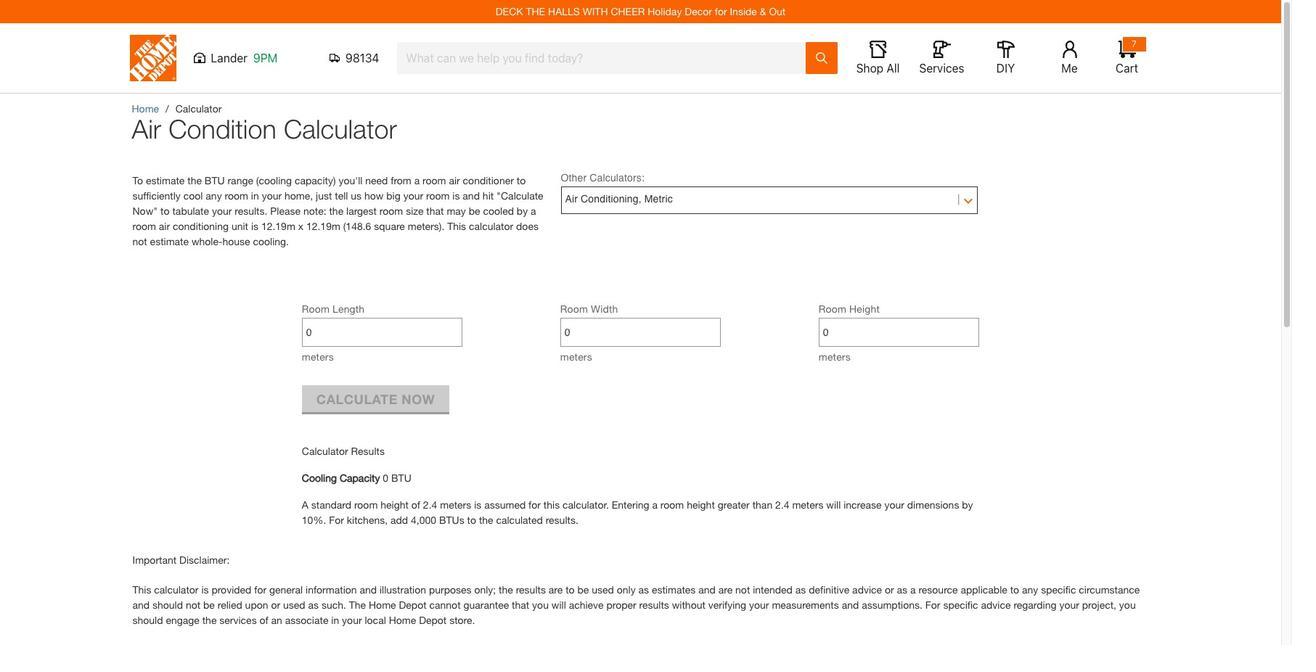 Task type: vqa. For each thing, say whether or not it's contained in the screenshot.
To estimate the BTU range (cooling capacity) you'll    need from a room air conditioner to sufficiently cool any room    in your home, just tell us how big your room is and hit "Calculate Now"    to tabulate your results. Please note: the largest room size    that may be cooled by a room air conditioning unit    is 12.19m x 12.19m (148.6 square meters).    This calculator does not estimate whole-house cooling.
yes



Task type: describe. For each thing, give the bounding box(es) containing it.
0
[[383, 472, 388, 484]]

calculate
[[316, 391, 398, 407]]

to up "calculate
[[517, 174, 526, 187]]

room height
[[819, 303, 880, 315]]

information
[[306, 584, 357, 596]]

a standard room height of 2.4 meters is assumed for this calculator. entering a room height greater than 2.4 meters will increase  your dimensions by 10%. for kitchens, add 4,000 btus to the calculated results.
[[302, 499, 973, 526]]

0 vertical spatial should
[[152, 599, 183, 611]]

to inside a standard room height of 2.4 meters is assumed for this calculator. entering a room height greater than 2.4 meters will increase  your dimensions by 10%. for kitchens, add 4,000 btus to the calculated results.
[[467, 514, 476, 526]]

from
[[391, 174, 411, 187]]

2 you from the left
[[1119, 599, 1136, 611]]

resource
[[919, 584, 958, 596]]

1 vertical spatial estimate
[[150, 235, 189, 248]]

cooling
[[302, 472, 337, 484]]

0 horizontal spatial be
[[203, 599, 215, 611]]

your down intended
[[749, 599, 769, 611]]

that inside this calculator is provided for general information and illustration purposes only; the results are to be used only as estimates and are not intended as definitive advice or as a resource applicable to any specific circumstance and should not be relied upon or used as such. the home depot cannot guarantee that you will achieve proper results without verifying your measurements and assumptions. for specific advice regarding your project, you should engage the services of an associate in your local home depot store.
[[512, 599, 529, 611]]

btus
[[439, 514, 464, 526]]

how
[[364, 189, 384, 202]]

1 vertical spatial or
[[271, 599, 280, 611]]

hit
[[483, 189, 494, 202]]

meters for length
[[302, 351, 334, 363]]

98134 button
[[329, 51, 379, 65]]

to up achieve
[[566, 584, 575, 596]]

regarding
[[1014, 599, 1057, 611]]

meters).
[[408, 220, 444, 232]]

any inside the to estimate the btu range (cooling capacity) you'll    need from a room air conditioner to sufficiently cool any room    in your home, just tell us how big your room is and hit "calculate now"    to tabulate your results. please note: the largest room size    that may be cooled by a room air conditioning unit    is 12.19m x 12.19m (148.6 square meters).    this calculator does not estimate whole-house cooling.
[[206, 189, 222, 202]]

cart 7
[[1116, 38, 1138, 75]]

only
[[617, 584, 636, 596]]

cooled
[[483, 205, 514, 217]]

home inside home / calculator air condition calculator
[[132, 102, 159, 115]]

diy button
[[982, 41, 1029, 75]]

need
[[365, 174, 388, 187]]

(148.6
[[343, 220, 371, 232]]

room for room width
[[560, 303, 588, 315]]

1 you from the left
[[532, 599, 549, 611]]

cooling.
[[253, 235, 289, 248]]

increase
[[844, 499, 882, 511]]

does
[[516, 220, 539, 232]]

range
[[228, 174, 253, 187]]

any inside this calculator is provided for general information and illustration purposes only; the results are to be used only as estimates and are not intended as definitive advice or as a resource applicable to any specific circumstance and should not be relied upon or used as such. the home depot cannot guarantee that you will achieve proper results without verifying your measurements and assumptions. for specific advice regarding your project, you should engage the services of an associate in your local home depot store.
[[1022, 584, 1038, 596]]

us
[[351, 189, 362, 202]]

be inside the to estimate the btu range (cooling capacity) you'll    need from a room air conditioner to sufficiently cool any room    in your home, just tell us how big your room is and hit "calculate now"    to tabulate your results. please note: the largest room size    that may be cooled by a room air conditioning unit    is 12.19m x 12.19m (148.6 square meters).    this calculator does not estimate whole-house cooling.
[[469, 205, 480, 217]]

btu for the
[[205, 174, 225, 187]]

the right engage
[[202, 614, 217, 626]]

btu for 0
[[391, 472, 411, 484]]

lander 9pm
[[211, 52, 278, 65]]

9pm
[[253, 52, 278, 65]]

room down now"
[[132, 220, 156, 232]]

house
[[222, 235, 250, 248]]

services
[[919, 62, 964, 75]]

to estimate the btu range (cooling capacity) you'll    need from a room air conditioner to sufficiently cool any room    in your home, just tell us how big your room is and hit "calculate now"    to tabulate your results. please note: the largest room size    that may be cooled by a room air conditioning unit    is 12.19m x 12.19m (148.6 square meters).    this calculator does not estimate whole-house cooling.
[[132, 174, 543, 248]]

a inside a standard room height of 2.4 meters is assumed for this calculator. entering a room height greater than 2.4 meters will increase  your dimensions by 10%. for kitchens, add 4,000 btus to the calculated results.
[[652, 499, 658, 511]]

associate
[[285, 614, 328, 626]]

1 vertical spatial advice
[[981, 599, 1011, 611]]

air inside home / calculator air condition calculator
[[132, 113, 161, 144]]

meters for width
[[560, 351, 592, 363]]

halls
[[548, 5, 580, 17]]

What can we help you find today? search field
[[406, 43, 805, 73]]

tabulate
[[172, 205, 209, 217]]

calculator right /
[[175, 102, 222, 115]]

room width
[[560, 303, 618, 315]]

a up does
[[531, 205, 536, 217]]

0 horizontal spatial advice
[[852, 584, 882, 596]]

&
[[760, 5, 766, 17]]

and down "definitive"
[[842, 599, 859, 611]]

length
[[333, 303, 365, 315]]

cheer
[[611, 5, 645, 17]]

1 horizontal spatial specific
[[1041, 584, 1076, 596]]

shop
[[856, 62, 884, 75]]

me
[[1061, 62, 1078, 75]]

provided
[[212, 584, 251, 596]]

big
[[386, 189, 401, 202]]

0 vertical spatial estimate
[[146, 174, 185, 187]]

services
[[219, 614, 257, 626]]

and up the
[[360, 584, 377, 596]]

such.
[[321, 599, 346, 611]]

calculator.
[[563, 499, 609, 511]]

room up the may
[[426, 189, 450, 202]]

illustration
[[380, 584, 426, 596]]

to down sufficiently
[[161, 205, 170, 217]]

room right entering
[[660, 499, 684, 511]]

the
[[349, 599, 366, 611]]

only;
[[474, 584, 496, 596]]

1 horizontal spatial results
[[639, 599, 669, 611]]

than
[[752, 499, 772, 511]]

calculate now
[[316, 391, 435, 407]]

deck the halls with cheer holiday decor for inside & out
[[496, 5, 786, 17]]

your left project,
[[1059, 599, 1079, 611]]

calculator results
[[302, 445, 385, 457]]

your inside a standard room height of 2.4 meters is assumed for this calculator. entering a room height greater than 2.4 meters will increase  your dimensions by 10%. for kitchens, add 4,000 btus to the calculated results.
[[884, 499, 904, 511]]

capacity)
[[295, 174, 336, 187]]

you'll
[[339, 174, 362, 187]]

0 vertical spatial or
[[885, 584, 894, 596]]

relied
[[218, 599, 242, 611]]

upon
[[245, 599, 268, 611]]

please
[[270, 205, 301, 217]]

conditioning,
[[581, 193, 642, 205]]

0 vertical spatial for
[[715, 5, 727, 17]]

in inside the to estimate the btu range (cooling capacity) you'll    need from a room air conditioner to sufficiently cool any room    in your home, just tell us how big your room is and hit "calculate now"    to tabulate your results. please note: the largest room size    that may be cooled by a room air conditioning unit    is 12.19m x 12.19m (148.6 square meters).    this calculator does not estimate whole-house cooling.
[[251, 189, 259, 202]]

standard
[[311, 499, 351, 511]]

your down the
[[342, 614, 362, 626]]

holiday
[[648, 5, 682, 17]]

height
[[849, 303, 880, 315]]

"calculate
[[497, 189, 543, 202]]

of inside this calculator is provided for general information and illustration purposes only; the results are to be used only as estimates and are not intended as definitive advice or as a resource applicable to any specific circumstance and should not be relied upon or used as such. the home depot cannot guarantee that you will achieve proper results without verifying your measurements and assumptions. for specific advice regarding your project, you should engage the services of an associate in your local home depot store.
[[260, 614, 268, 626]]

largest
[[346, 205, 377, 217]]

your up unit
[[212, 205, 232, 217]]

will inside this calculator is provided for general information and illustration purposes only; the results are to be used only as estimates and are not intended as definitive advice or as a resource applicable to any specific circumstance and should not be relied upon or used as such. the home depot cannot guarantee that you will achieve proper results without verifying your measurements and assumptions. for specific advice regarding your project, you should engage the services of an associate in your local home depot store.
[[552, 599, 566, 611]]

is right unit
[[251, 220, 258, 232]]

engage
[[166, 614, 199, 626]]

1 horizontal spatial air
[[449, 174, 460, 187]]

0 horizontal spatial results
[[516, 584, 546, 596]]

the right only;
[[499, 584, 513, 596]]

calculator inside this calculator is provided for general information and illustration purposes only; the results are to be used only as estimates and are not intended as definitive advice or as a resource applicable to any specific circumstance and should not be relied upon or used as such. the home depot cannot guarantee that you will achieve proper results without verifying your measurements and assumptions. for specific advice regarding your project, you should engage the services of an associate in your local home depot store.
[[154, 584, 199, 596]]

store.
[[449, 614, 475, 626]]

verifying
[[708, 599, 746, 611]]

condition
[[169, 113, 276, 144]]

cart
[[1116, 62, 1138, 75]]

1 vertical spatial used
[[283, 599, 305, 611]]

cooling capacity 0 btu
[[302, 472, 411, 484]]

calculator up cooling
[[302, 445, 348, 457]]

this inside the to estimate the btu range (cooling capacity) you'll    need from a room air conditioner to sufficiently cool any room    in your home, just tell us how big your room is and hit "calculate now"    to tabulate your results. please note: the largest room size    that may be cooled by a room air conditioning unit    is 12.19m x 12.19m (148.6 square meters).    this calculator does not estimate whole-house cooling.
[[447, 220, 466, 232]]

a
[[302, 499, 308, 511]]

as up the associate
[[308, 599, 319, 611]]

1 vertical spatial depot
[[419, 614, 447, 626]]

1 vertical spatial should
[[132, 614, 163, 626]]

now"
[[132, 205, 158, 217]]

the
[[526, 5, 545, 17]]

now
[[402, 391, 435, 407]]

general
[[269, 584, 303, 596]]

this inside this calculator is provided for general information and illustration purposes only; the results are to be used only as estimates and are not intended as definitive advice or as a resource applicable to any specific circumstance and should not be relied upon or used as such. the home depot cannot guarantee that you will achieve proper results without verifying your measurements and assumptions. for specific advice regarding your project, you should engage the services of an associate in your local home depot store.
[[132, 584, 151, 596]]

for inside a standard room height of 2.4 meters is assumed for this calculator. entering a room height greater than 2.4 meters will increase  your dimensions by 10%. for kitchens, add 4,000 btus to the calculated results.
[[329, 514, 344, 526]]

important disclaimer:
[[132, 554, 230, 566]]

achieve
[[569, 599, 604, 611]]

will inside a standard room height of 2.4 meters is assumed for this calculator. entering a room height greater than 2.4 meters will increase  your dimensions by 10%. for kitchens, add 4,000 btus to the calculated results.
[[826, 499, 841, 511]]

room right from
[[423, 174, 446, 187]]

2 height from the left
[[687, 499, 715, 511]]

2 2.4 from the left
[[775, 499, 789, 511]]

local
[[365, 614, 386, 626]]

project,
[[1082, 599, 1116, 611]]

results. inside the to estimate the btu range (cooling capacity) you'll    need from a room air conditioner to sufficiently cool any room    in your home, just tell us how big your room is and hit "calculate now"    to tabulate your results. please note: the largest room size    that may be cooled by a room air conditioning unit    is 12.19m x 12.19m (148.6 square meters).    this calculator does not estimate whole-house cooling.
[[235, 205, 267, 217]]



Task type: locate. For each thing, give the bounding box(es) containing it.
is inside this calculator is provided for general information and illustration purposes only; the results are to be used only as estimates and are not intended as definitive advice or as a resource applicable to any specific circumstance and should not be relied upon or used as such. the home depot cannot guarantee that you will achieve proper results without verifying your measurements and assumptions. for specific advice regarding your project, you should engage the services of an associate in your local home depot store.
[[201, 584, 209, 596]]

a right from
[[414, 174, 420, 187]]

width
[[591, 303, 618, 315]]

1 horizontal spatial are
[[718, 584, 733, 596]]

will left increase at bottom right
[[826, 499, 841, 511]]

1 vertical spatial be
[[577, 584, 589, 596]]

cannot
[[429, 599, 461, 611]]

2.4 right than
[[775, 499, 789, 511]]

for inside a standard room height of 2.4 meters is assumed for this calculator. entering a room height greater than 2.4 meters will increase  your dimensions by 10%. for kitchens, add 4,000 btus to the calculated results.
[[529, 499, 541, 511]]

height up add
[[381, 499, 409, 511]]

for down resource
[[925, 599, 940, 611]]

for inside this calculator is provided for general information and illustration purposes only; the results are to be used only as estimates and are not intended as definitive advice or as a resource applicable to any specific circumstance and should not be relied upon or used as such. the home depot cannot guarantee that you will achieve proper results without verifying your measurements and assumptions. for specific advice regarding your project, you should engage the services of an associate in your local home depot store.
[[925, 599, 940, 611]]

air down the other
[[565, 193, 578, 205]]

room
[[423, 174, 446, 187], [225, 189, 248, 202], [426, 189, 450, 202], [379, 205, 403, 217], [132, 220, 156, 232], [354, 499, 378, 511], [660, 499, 684, 511]]

0 horizontal spatial height
[[381, 499, 409, 511]]

room up kitchens,
[[354, 499, 378, 511]]

0 horizontal spatial 12.19m
[[261, 220, 295, 232]]

meters down room length
[[302, 351, 334, 363]]

not down now"
[[132, 235, 147, 248]]

1 vertical spatial by
[[962, 499, 973, 511]]

2.4 up 4,000
[[423, 499, 437, 511]]

that up meters).
[[426, 205, 444, 217]]

results. down this
[[546, 514, 578, 526]]

calculate now button
[[302, 385, 449, 412]]

2 horizontal spatial not
[[735, 584, 750, 596]]

0 vertical spatial this
[[447, 220, 466, 232]]

0 vertical spatial for
[[329, 514, 344, 526]]

1 12.19m from the left
[[261, 220, 295, 232]]

home / calculator air condition calculator
[[132, 102, 397, 144]]

2 vertical spatial for
[[254, 584, 266, 596]]

0 horizontal spatial specific
[[943, 599, 978, 611]]

is up the may
[[452, 189, 460, 202]]

you down circumstance
[[1119, 599, 1136, 611]]

1 2.4 from the left
[[423, 499, 437, 511]]

0 horizontal spatial air
[[132, 113, 161, 144]]

or
[[885, 584, 894, 596], [271, 599, 280, 611]]

1 horizontal spatial not
[[186, 599, 200, 611]]

calculated
[[496, 514, 543, 526]]

the inside a standard room height of 2.4 meters is assumed for this calculator. entering a room height greater than 2.4 meters will increase  your dimensions by 10%. for kitchens, add 4,000 btus to the calculated results.
[[479, 514, 493, 526]]

2 vertical spatial not
[[186, 599, 200, 611]]

0 vertical spatial any
[[206, 189, 222, 202]]

not inside the to estimate the btu range (cooling capacity) you'll    need from a room air conditioner to sufficiently cool any room    in your home, just tell us how big your room is and hit "calculate now"    to tabulate your results. please note: the largest room size    that may be cooled by a room air conditioning unit    is 12.19m x 12.19m (148.6 square meters).    this calculator does not estimate whole-house cooling.
[[132, 235, 147, 248]]

0 horizontal spatial room
[[302, 303, 330, 315]]

1 vertical spatial will
[[552, 599, 566, 611]]

1 horizontal spatial be
[[469, 205, 480, 217]]

this
[[544, 499, 560, 511]]

air left /
[[132, 113, 161, 144]]

that
[[426, 205, 444, 217], [512, 599, 529, 611]]

by down "calculate
[[517, 205, 528, 217]]

sufficiently
[[132, 189, 181, 202]]

0 horizontal spatial that
[[426, 205, 444, 217]]

assumed
[[484, 499, 526, 511]]

1 room from the left
[[302, 303, 330, 315]]

0 vertical spatial that
[[426, 205, 444, 217]]

for up upon
[[254, 584, 266, 596]]

0 vertical spatial calculator
[[469, 220, 513, 232]]

btu left range
[[205, 174, 225, 187]]

out
[[769, 5, 786, 17]]

as up assumptions.
[[897, 584, 907, 596]]

me button
[[1046, 41, 1093, 75]]

in inside this calculator is provided for general information and illustration purposes only; the results are to be used only as estimates and are not intended as definitive advice or as a resource applicable to any specific circumstance and should not be relied upon or used as such. the home depot cannot guarantee that you will achieve proper results without verifying your measurements and assumptions. for specific advice regarding your project, you should engage the services of an associate in your local home depot store.
[[331, 614, 339, 626]]

specific
[[1041, 584, 1076, 596], [943, 599, 978, 611]]

this
[[447, 220, 466, 232], [132, 584, 151, 596]]

depot down cannot
[[419, 614, 447, 626]]

0 horizontal spatial for
[[329, 514, 344, 526]]

to
[[517, 174, 526, 187], [161, 205, 170, 217], [467, 514, 476, 526], [566, 584, 575, 596], [1010, 584, 1019, 596]]

0 vertical spatial be
[[469, 205, 480, 217]]

used
[[592, 584, 614, 596], [283, 599, 305, 611]]

be right the may
[[469, 205, 480, 217]]

entering
[[612, 499, 649, 511]]

estimate up sufficiently
[[146, 174, 185, 187]]

in down such.
[[331, 614, 339, 626]]

2 vertical spatial be
[[203, 599, 215, 611]]

1 vertical spatial for
[[529, 499, 541, 511]]

proper
[[606, 599, 636, 611]]

other calculators:
[[561, 172, 645, 184]]

guarantee
[[463, 599, 509, 611]]

meters down room width
[[560, 351, 592, 363]]

meters for height
[[819, 351, 851, 363]]

disclaimer:
[[179, 554, 230, 566]]

7
[[1132, 38, 1137, 49]]

in down range
[[251, 189, 259, 202]]

air inside popup button
[[565, 193, 578, 205]]

of left an
[[260, 614, 268, 626]]

0 horizontal spatial this
[[132, 584, 151, 596]]

will
[[826, 499, 841, 511], [552, 599, 566, 611]]

of up 4,000
[[411, 499, 420, 511]]

1 vertical spatial calculator
[[154, 584, 199, 596]]

1 horizontal spatial results.
[[546, 514, 578, 526]]

0 vertical spatial air
[[449, 174, 460, 187]]

x
[[298, 220, 303, 232]]

are left only
[[549, 584, 563, 596]]

important
[[132, 554, 177, 566]]

advice down applicable
[[981, 599, 1011, 611]]

2 are from the left
[[718, 584, 733, 596]]

0 vertical spatial not
[[132, 235, 147, 248]]

is left provided
[[201, 584, 209, 596]]

are up the verifying
[[718, 584, 733, 596]]

room length
[[302, 303, 365, 315]]

for left inside
[[715, 5, 727, 17]]

1 horizontal spatial for
[[925, 599, 940, 611]]

2 12.19m from the left
[[306, 220, 340, 232]]

0 horizontal spatial by
[[517, 205, 528, 217]]

1 vertical spatial specific
[[943, 599, 978, 611]]

the down tell
[[329, 205, 343, 217]]

room left height
[[819, 303, 846, 315]]

0 vertical spatial of
[[411, 499, 420, 511]]

be up achieve
[[577, 584, 589, 596]]

circumstance
[[1079, 584, 1140, 596]]

your up size
[[403, 189, 423, 202]]

btu inside the to estimate the btu range (cooling capacity) you'll    need from a room air conditioner to sufficiently cool any room    in your home, just tell us how big your room is and hit "calculate now"    to tabulate your results. please note: the largest room size    that may be cooled by a room air conditioning unit    is 12.19m x 12.19m (148.6 square meters).    this calculator does not estimate whole-house cooling.
[[205, 174, 225, 187]]

this calculator is provided for general information and illustration purposes only; the results are to be used only as estimates and are not intended as definitive advice or as a resource applicable to any specific circumstance and should not be relied upon or used as such. the home depot cannot guarantee that you will achieve proper results without verifying your measurements and assumptions. for specific advice regarding your project, you should engage the services of an associate in your local home depot store.
[[132, 584, 1140, 626]]

0 vertical spatial results.
[[235, 205, 267, 217]]

services button
[[919, 41, 965, 75]]

1 vertical spatial results.
[[546, 514, 578, 526]]

advice up assumptions.
[[852, 584, 882, 596]]

of
[[411, 499, 420, 511], [260, 614, 268, 626]]

not up engage
[[186, 599, 200, 611]]

1 horizontal spatial you
[[1119, 599, 1136, 611]]

this down important
[[132, 584, 151, 596]]

1 vertical spatial in
[[331, 614, 339, 626]]

assumptions.
[[862, 599, 923, 611]]

1 horizontal spatial used
[[592, 584, 614, 596]]

your right increase at bottom right
[[884, 499, 904, 511]]

(cooling
[[256, 174, 292, 187]]

all
[[887, 62, 900, 75]]

or up assumptions.
[[885, 584, 894, 596]]

for left this
[[529, 499, 541, 511]]

results
[[351, 445, 385, 457]]

0 vertical spatial results
[[516, 584, 546, 596]]

2 vertical spatial home
[[389, 614, 416, 626]]

btu right 0
[[391, 472, 411, 484]]

0 horizontal spatial are
[[549, 584, 563, 596]]

results
[[516, 584, 546, 596], [639, 599, 669, 611]]

to up "regarding"
[[1010, 584, 1019, 596]]

0 vertical spatial advice
[[852, 584, 882, 596]]

0 horizontal spatial will
[[552, 599, 566, 611]]

that right 'guarantee' on the left bottom
[[512, 599, 529, 611]]

and up without at the right of page
[[698, 584, 716, 596]]

1 horizontal spatial height
[[687, 499, 715, 511]]

1 horizontal spatial 2.4
[[775, 499, 789, 511]]

and down important
[[132, 599, 150, 611]]

the home depot logo image
[[130, 35, 176, 81]]

0 horizontal spatial any
[[206, 189, 222, 202]]

to
[[132, 174, 143, 187]]

1 horizontal spatial in
[[331, 614, 339, 626]]

0 horizontal spatial results.
[[235, 205, 267, 217]]

0 vertical spatial by
[[517, 205, 528, 217]]

room
[[302, 303, 330, 315], [560, 303, 588, 315], [819, 303, 846, 315]]

any up "regarding"
[[1022, 584, 1038, 596]]

by inside the to estimate the btu range (cooling capacity) you'll    need from a room air conditioner to sufficiently cool any room    in your home, just tell us how big your room is and hit "calculate now"    to tabulate your results. please note: the largest room size    that may be cooled by a room air conditioning unit    is 12.19m x 12.19m (148.6 square meters).    this calculator does not estimate whole-house cooling.
[[517, 205, 528, 217]]

by inside a standard room height of 2.4 meters is assumed for this calculator. entering a room height greater than 2.4 meters will increase  your dimensions by 10%. for kitchens, add 4,000 btus to the calculated results.
[[962, 499, 973, 511]]

1 vertical spatial any
[[1022, 584, 1038, 596]]

that inside the to estimate the btu range (cooling capacity) you'll    need from a room air conditioner to sufficiently cool any room    in your home, just tell us how big your room is and hit "calculate now"    to tabulate your results. please note: the largest room size    that may be cooled by a room air conditioning unit    is 12.19m x 12.19m (148.6 square meters).    this calculator does not estimate whole-house cooling.
[[426, 205, 444, 217]]

used down general
[[283, 599, 305, 611]]

1 horizontal spatial will
[[826, 499, 841, 511]]

is inside a standard room height of 2.4 meters is assumed for this calculator. entering a room height greater than 2.4 meters will increase  your dimensions by 10%. for kitchens, add 4,000 btus to the calculated results.
[[474, 499, 481, 511]]

room up the square
[[379, 205, 403, 217]]

as right only
[[638, 584, 649, 596]]

for
[[329, 514, 344, 526], [925, 599, 940, 611]]

meters down room height
[[819, 351, 851, 363]]

whole-
[[192, 235, 222, 248]]

98134
[[345, 52, 379, 65]]

any
[[206, 189, 222, 202], [1022, 584, 1038, 596]]

2 horizontal spatial be
[[577, 584, 589, 596]]

0 horizontal spatial not
[[132, 235, 147, 248]]

definitive
[[809, 584, 849, 596]]

0 horizontal spatial btu
[[205, 174, 225, 187]]

1 horizontal spatial this
[[447, 220, 466, 232]]

1 horizontal spatial by
[[962, 499, 973, 511]]

of inside a standard room height of 2.4 meters is assumed for this calculator. entering a room height greater than 2.4 meters will increase  your dimensions by 10%. for kitchens, add 4,000 btus to the calculated results.
[[411, 499, 420, 511]]

air conditioning, metric button
[[565, 188, 973, 210]]

applicable
[[961, 584, 1007, 596]]

meters up btus
[[440, 499, 471, 511]]

1 vertical spatial this
[[132, 584, 151, 596]]

1 horizontal spatial that
[[512, 599, 529, 611]]

1 vertical spatial home
[[369, 599, 396, 611]]

not
[[132, 235, 147, 248], [735, 584, 750, 596], [186, 599, 200, 611]]

should left engage
[[132, 614, 163, 626]]

2 horizontal spatial for
[[715, 5, 727, 17]]

0 horizontal spatial used
[[283, 599, 305, 611]]

depot
[[399, 599, 427, 611], [419, 614, 447, 626]]

None number field
[[306, 319, 458, 346], [565, 319, 717, 346], [823, 319, 975, 346], [306, 319, 458, 346], [565, 319, 717, 346], [823, 319, 975, 346]]

a
[[414, 174, 420, 187], [531, 205, 536, 217], [652, 499, 658, 511], [910, 584, 916, 596]]

1 vertical spatial that
[[512, 599, 529, 611]]

depot down the "illustration"
[[399, 599, 427, 611]]

square
[[374, 220, 405, 232]]

your
[[262, 189, 282, 202], [403, 189, 423, 202], [212, 205, 232, 217], [884, 499, 904, 511], [749, 599, 769, 611], [1059, 599, 1079, 611], [342, 614, 362, 626]]

advice
[[852, 584, 882, 596], [981, 599, 1011, 611]]

and left hit
[[463, 189, 480, 202]]

1 horizontal spatial or
[[885, 584, 894, 596]]

estimate down conditioning
[[150, 235, 189, 248]]

home up local
[[369, 599, 396, 611]]

for
[[715, 5, 727, 17], [529, 499, 541, 511], [254, 584, 266, 596]]

1 horizontal spatial of
[[411, 499, 420, 511]]

meters right than
[[792, 499, 823, 511]]

air up the may
[[449, 174, 460, 187]]

conditioner
[[463, 174, 514, 187]]

room down range
[[225, 189, 248, 202]]

meters
[[302, 351, 334, 363], [560, 351, 592, 363], [819, 351, 851, 363], [440, 499, 471, 511], [792, 499, 823, 511]]

4,000
[[411, 514, 436, 526]]

2 room from the left
[[560, 303, 588, 315]]

tell
[[335, 189, 348, 202]]

will left achieve
[[552, 599, 566, 611]]

home right local
[[389, 614, 416, 626]]

and inside the to estimate the btu range (cooling capacity) you'll    need from a room air conditioner to sufficiently cool any room    in your home, just tell us how big your room is and hit "calculate now"    to tabulate your results. please note: the largest room size    that may be cooled by a room air conditioning unit    is 12.19m x 12.19m (148.6 square meters).    this calculator does not estimate whole-house cooling.
[[463, 189, 480, 202]]

1 vertical spatial btu
[[391, 472, 411, 484]]

measurements
[[772, 599, 839, 611]]

2 horizontal spatial room
[[819, 303, 846, 315]]

a inside this calculator is provided for general information and illustration purposes only; the results are to be used only as estimates and are not intended as definitive advice or as a resource applicable to any specific circumstance and should not be relied upon or used as such. the home depot cannot guarantee that you will achieve proper results without verifying your measurements and assumptions. for specific advice regarding your project, you should engage the services of an associate in your local home depot store.
[[910, 584, 916, 596]]

any right cool
[[206, 189, 222, 202]]

by
[[517, 205, 528, 217], [962, 499, 973, 511]]

deck
[[496, 5, 523, 17]]

calculators:
[[590, 172, 645, 184]]

specific down resource
[[943, 599, 978, 611]]

used up achieve
[[592, 584, 614, 596]]

intended
[[753, 584, 793, 596]]

should
[[152, 599, 183, 611], [132, 614, 163, 626]]

calculator inside the to estimate the btu range (cooling capacity) you'll    need from a room air conditioner to sufficiently cool any room    in your home, just tell us how big your room is and hit "calculate now"    to tabulate your results. please note: the largest room size    that may be cooled by a room air conditioning unit    is 12.19m x 12.19m (148.6 square meters).    this calculator does not estimate whole-house cooling.
[[469, 220, 513, 232]]

room for room length
[[302, 303, 330, 315]]

1 horizontal spatial any
[[1022, 584, 1038, 596]]

as
[[638, 584, 649, 596], [795, 584, 806, 596], [897, 584, 907, 596], [308, 599, 319, 611]]

add
[[391, 514, 408, 526]]

other
[[561, 172, 587, 184]]

calculator up you'll
[[284, 113, 397, 144]]

1 horizontal spatial calculator
[[469, 220, 513, 232]]

0 vertical spatial used
[[592, 584, 614, 596]]

as up measurements
[[795, 584, 806, 596]]

0 vertical spatial specific
[[1041, 584, 1076, 596]]

with
[[583, 5, 608, 17]]

0 vertical spatial home
[[132, 102, 159, 115]]

1 horizontal spatial room
[[560, 303, 588, 315]]

0 horizontal spatial in
[[251, 189, 259, 202]]

not up the verifying
[[735, 584, 750, 596]]

1 height from the left
[[381, 499, 409, 511]]

1 vertical spatial air
[[159, 220, 170, 232]]

room for room height
[[819, 303, 846, 315]]

by right dimensions
[[962, 499, 973, 511]]

room left 'width'
[[560, 303, 588, 315]]

1 vertical spatial air
[[565, 193, 578, 205]]

1 horizontal spatial for
[[529, 499, 541, 511]]

1 vertical spatial not
[[735, 584, 750, 596]]

air
[[132, 113, 161, 144], [565, 193, 578, 205]]

home
[[132, 102, 159, 115], [369, 599, 396, 611], [389, 614, 416, 626]]

a right entering
[[652, 499, 658, 511]]

the up cool
[[187, 174, 202, 187]]

0 horizontal spatial air
[[159, 220, 170, 232]]

0 vertical spatial in
[[251, 189, 259, 202]]

home left /
[[132, 102, 159, 115]]

for inside this calculator is provided for general information and illustration purposes only; the results are to be used only as estimates and are not intended as definitive advice or as a resource applicable to any specific circumstance and should not be relied upon or used as such. the home depot cannot guarantee that you will achieve proper results without verifying your measurements and assumptions. for specific advice regarding your project, you should engage the services of an associate in your local home depot store.
[[254, 584, 266, 596]]

you left achieve
[[532, 599, 549, 611]]

1 horizontal spatial btu
[[391, 472, 411, 484]]

calculator down 'important disclaimer:' in the left bottom of the page
[[154, 584, 199, 596]]

specific up "regarding"
[[1041, 584, 1076, 596]]

1 vertical spatial results
[[639, 599, 669, 611]]

air conditioning, metric
[[565, 193, 673, 205]]

0 vertical spatial depot
[[399, 599, 427, 611]]

0 horizontal spatial of
[[260, 614, 268, 626]]

0 horizontal spatial you
[[532, 599, 549, 611]]

12.19m down note:
[[306, 220, 340, 232]]

for down standard
[[329, 514, 344, 526]]

a left resource
[[910, 584, 916, 596]]

results. inside a standard room height of 2.4 meters is assumed for this calculator. entering a room height greater than 2.4 meters will increase  your dimensions by 10%. for kitchens, add 4,000 btus to the calculated results.
[[546, 514, 578, 526]]

metric
[[644, 193, 673, 205]]

and
[[463, 189, 480, 202], [360, 584, 377, 596], [698, 584, 716, 596], [132, 599, 150, 611], [842, 599, 859, 611]]

calculator
[[175, 102, 222, 115], [284, 113, 397, 144], [302, 445, 348, 457]]

3 room from the left
[[819, 303, 846, 315]]

your down (cooling
[[262, 189, 282, 202]]

0 horizontal spatial calculator
[[154, 584, 199, 596]]

calculator down cooled
[[469, 220, 513, 232]]

are
[[549, 584, 563, 596], [718, 584, 733, 596]]

purposes
[[429, 584, 471, 596]]

should up engage
[[152, 599, 183, 611]]

1 horizontal spatial advice
[[981, 599, 1011, 611]]

air down sufficiently
[[159, 220, 170, 232]]

height left greater
[[687, 499, 715, 511]]

1 are from the left
[[549, 584, 563, 596]]



